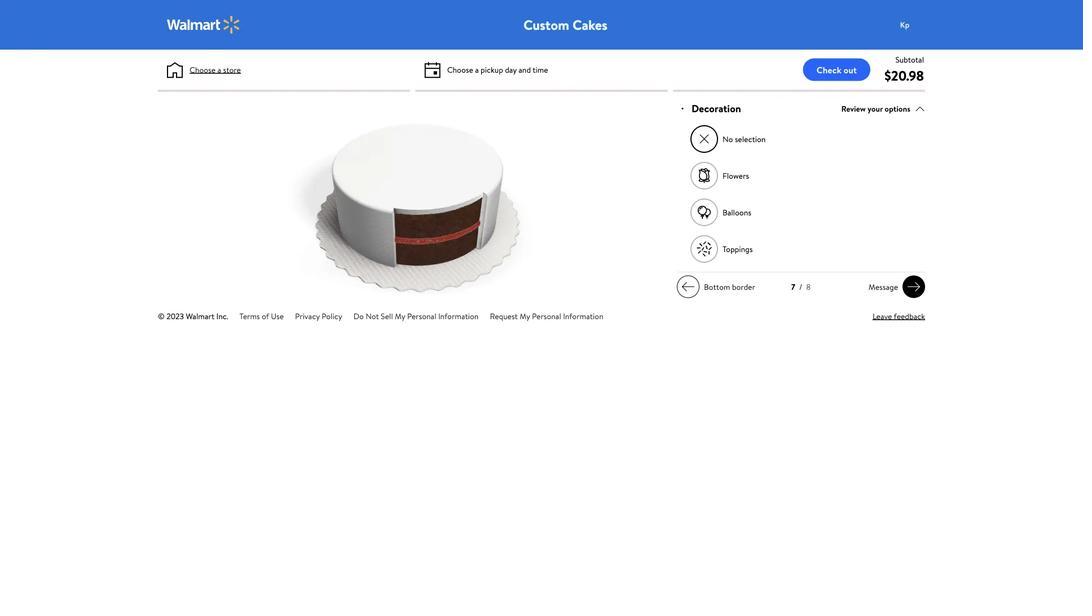 Task type: vqa. For each thing, say whether or not it's contained in the screenshot.
Acetaminophen
no



Task type: describe. For each thing, give the bounding box(es) containing it.
2 information from the left
[[563, 311, 604, 322]]

terms
[[240, 311, 260, 322]]

/
[[800, 282, 803, 293]]

check out button
[[803, 58, 871, 81]]

message link
[[865, 276, 926, 298]]

sell
[[381, 311, 393, 322]]

request my personal information link
[[490, 311, 604, 322]]

feedback
[[894, 311, 926, 322]]

day
[[505, 64, 517, 75]]

out
[[844, 63, 857, 76]]

leave feedback button
[[873, 311, 926, 322]]

use
[[271, 311, 284, 322]]

terms of use
[[240, 311, 284, 322]]

1 personal from the left
[[407, 311, 437, 322]]

choose a store
[[190, 64, 241, 75]]

leave
[[873, 311, 893, 322]]

balloons
[[723, 207, 752, 218]]

© 2023 walmart inc.
[[158, 311, 228, 322]]

cakes
[[573, 15, 608, 34]]

up arrow image
[[915, 104, 926, 114]]

border
[[732, 281, 756, 292]]

no selection
[[723, 134, 766, 145]]

remove image
[[698, 133, 711, 145]]

toppings
[[723, 244, 753, 255]]

1 information from the left
[[438, 311, 479, 322]]

bottom border
[[704, 281, 756, 292]]

7
[[792, 282, 796, 293]]

privacy
[[295, 311, 320, 322]]

your
[[868, 103, 883, 114]]

privacy policy
[[295, 311, 342, 322]]

of
[[262, 311, 269, 322]]

and
[[519, 64, 531, 75]]

subtotal $20.98
[[885, 54, 924, 85]]

custom
[[524, 15, 570, 34]]

walmart
[[186, 311, 215, 322]]

1 my from the left
[[395, 311, 405, 322]]

2 my from the left
[[520, 311, 530, 322]]

choose a pickup day and time
[[447, 64, 548, 75]]

request
[[490, 311, 518, 322]]

options
[[885, 103, 911, 114]]

a for pickup
[[475, 64, 479, 75]]

bottom
[[704, 281, 731, 292]]

decoration
[[692, 102, 741, 116]]

icon for continue arrow image inside message link
[[908, 280, 921, 294]]



Task type: locate. For each thing, give the bounding box(es) containing it.
choose inside choose a store link
[[190, 64, 216, 75]]

privacy policy link
[[295, 311, 342, 322]]

not
[[366, 311, 379, 322]]

check
[[817, 63, 842, 76]]

1 horizontal spatial my
[[520, 311, 530, 322]]

policy
[[322, 311, 342, 322]]

a
[[218, 64, 221, 75], [475, 64, 479, 75]]

icon for continue arrow image left bottom
[[682, 280, 695, 294]]

$20.98
[[885, 66, 924, 85]]

2 personal from the left
[[532, 311, 561, 322]]

bottom border link
[[677, 276, 760, 298]]

selection
[[735, 134, 766, 145]]

information
[[438, 311, 479, 322], [563, 311, 604, 322]]

icon for continue arrow image up "feedback"
[[908, 280, 921, 294]]

pickup
[[481, 64, 503, 75]]

store
[[223, 64, 241, 75]]

a left the store
[[218, 64, 221, 75]]

7 / 8
[[792, 282, 811, 293]]

1 horizontal spatial personal
[[532, 311, 561, 322]]

choose left the store
[[190, 64, 216, 75]]

choose left pickup
[[447, 64, 473, 75]]

2 choose from the left
[[447, 64, 473, 75]]

my right sell on the left of page
[[395, 311, 405, 322]]

message
[[869, 281, 899, 292]]

leave feedback
[[873, 311, 926, 322]]

check out
[[817, 63, 857, 76]]

personal right sell on the left of page
[[407, 311, 437, 322]]

icon for continue arrow image inside bottom border link
[[682, 280, 695, 294]]

1 horizontal spatial information
[[563, 311, 604, 322]]

kp
[[901, 19, 910, 30]]

review your options
[[842, 103, 911, 114]]

subtotal
[[896, 54, 924, 65]]

do not sell my personal information link
[[354, 311, 479, 322]]

1 choose from the left
[[190, 64, 216, 75]]

1 icon for continue arrow image from the left
[[682, 280, 695, 294]]

custom cakes
[[524, 15, 608, 34]]

do
[[354, 311, 364, 322]]

inc.
[[216, 311, 228, 322]]

review
[[842, 103, 866, 114]]

personal
[[407, 311, 437, 322], [532, 311, 561, 322]]

no
[[723, 134, 733, 145]]

8
[[807, 282, 811, 293]]

my right request
[[520, 311, 530, 322]]

2023
[[167, 311, 184, 322]]

0 horizontal spatial my
[[395, 311, 405, 322]]

1 horizontal spatial choose
[[447, 64, 473, 75]]

review your options link
[[842, 101, 926, 116]]

a left pickup
[[475, 64, 479, 75]]

0 horizontal spatial information
[[438, 311, 479, 322]]

©
[[158, 311, 165, 322]]

2 a from the left
[[475, 64, 479, 75]]

2 icon for continue arrow image from the left
[[908, 280, 921, 294]]

flowers
[[723, 170, 750, 181]]

1 a from the left
[[218, 64, 221, 75]]

0 horizontal spatial icon for continue arrow image
[[682, 280, 695, 294]]

personal right request
[[532, 311, 561, 322]]

choose a store link
[[190, 64, 241, 76]]

0 horizontal spatial a
[[218, 64, 221, 75]]

request my personal information
[[490, 311, 604, 322]]

choose for choose a store
[[190, 64, 216, 75]]

terms of use link
[[240, 311, 284, 322]]

icon for continue arrow image
[[682, 280, 695, 294], [908, 280, 921, 294]]

kp button
[[894, 14, 939, 36]]

1 horizontal spatial a
[[475, 64, 479, 75]]

0 horizontal spatial choose
[[190, 64, 216, 75]]

choose
[[190, 64, 216, 75], [447, 64, 473, 75]]

0 horizontal spatial personal
[[407, 311, 437, 322]]

choose for choose a pickup day and time
[[447, 64, 473, 75]]

1 horizontal spatial icon for continue arrow image
[[908, 280, 921, 294]]

my
[[395, 311, 405, 322], [520, 311, 530, 322]]

a for store
[[218, 64, 221, 75]]

time
[[533, 64, 548, 75]]

back to walmart.com image
[[167, 16, 240, 34]]

do not sell my personal information
[[354, 311, 479, 322]]

review your options element
[[842, 103, 911, 115]]



